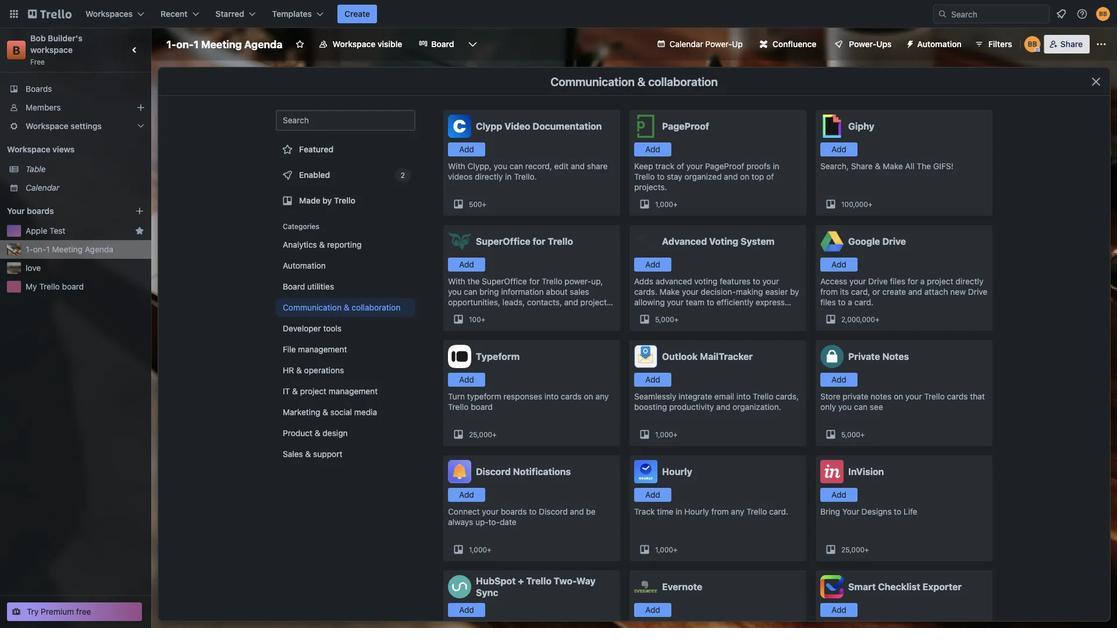 Task type: vqa. For each thing, say whether or not it's contained in the screenshot.


Task type: describe. For each thing, give the bounding box(es) containing it.
starred
[[216, 9, 244, 19]]

calendar for calendar power-up
[[670, 39, 704, 49]]

0 horizontal spatial from
[[712, 507, 729, 517]]

team
[[686, 298, 705, 307]]

into for typeform
[[545, 392, 559, 402]]

1 vertical spatial your
[[843, 507, 860, 517]]

500 +
[[469, 200, 487, 208]]

bring
[[480, 287, 499, 297]]

1 horizontal spatial collaboration
[[649, 75, 718, 88]]

apple test link
[[26, 225, 130, 237]]

you inside with clypp, you can record, edit and share videos directly in trello.
[[494, 162, 508, 171]]

add button for advanced voting system
[[635, 258, 672, 272]]

operations
[[304, 366, 344, 376]]

and inside access your drive files for a project directly from its card, or create and attach new drive files to a card.
[[909, 287, 923, 297]]

0 horizontal spatial project
[[300, 387, 327, 397]]

power-ups button
[[826, 35, 899, 54]]

collaboration inside communication & collaboration link
[[352, 303, 401, 313]]

0 vertical spatial discord
[[476, 467, 511, 478]]

add button for smart checklist exporter
[[821, 604, 858, 618]]

all
[[906, 162, 915, 171]]

system
[[741, 236, 775, 247]]

trello inside keep track of your pageproof proofs in trello to stay organized and on top of projects.
[[635, 172, 655, 182]]

can inside with clypp, you can record, edit and share videos directly in trello.
[[510, 162, 523, 171]]

project inside access your drive files for a project directly from its card, or create and attach new drive files to a card.
[[928, 277, 954, 286]]

to down decision-
[[707, 298, 715, 307]]

way
[[577, 576, 596, 587]]

top
[[752, 172, 765, 182]]

+ for superoffice for trello
[[481, 316, 486, 324]]

workspace for workspace visible
[[333, 39, 376, 49]]

1,000 for outlook mailtracker
[[656, 431, 674, 439]]

add button for outlook mailtracker
[[635, 373, 672, 387]]

boards link
[[0, 80, 151, 98]]

your boards
[[7, 206, 54, 216]]

mailtracker
[[700, 351, 753, 362]]

1 vertical spatial on-
[[33, 245, 46, 254]]

1 vertical spatial hourly
[[685, 507, 710, 517]]

access
[[821, 277, 848, 286]]

up,
[[592, 277, 603, 286]]

attach
[[925, 287, 949, 297]]

+ for outlook mailtracker
[[674, 431, 678, 439]]

clypp,
[[468, 162, 492, 171]]

for inside access your drive files for a project directly from its card, or create and attach new drive files to a card.
[[908, 277, 919, 286]]

typeform
[[467, 392, 502, 402]]

and inside seamlessly integrate email into trello cards, boosting productivity and organization.
[[717, 403, 731, 412]]

superoffice inside with the superoffice for trello power-up, you can bring information about sales opportunities, leads, contacts, and projects to your cards.
[[482, 277, 527, 286]]

management inside "file management" link
[[298, 345, 347, 355]]

workspace settings
[[26, 121, 102, 131]]

access your drive files for a project directly from its card, or create and attach new drive files to a card.
[[821, 277, 988, 307]]

25,000 + for invision
[[842, 546, 870, 554]]

private
[[843, 392, 869, 402]]

1 horizontal spatial of
[[767, 172, 774, 182]]

0 horizontal spatial by
[[323, 196, 332, 206]]

to inside access your drive files for a project directly from its card, or create and attach new drive files to a card.
[[839, 298, 846, 307]]

developer tools
[[283, 324, 342, 334]]

1 horizontal spatial a
[[921, 277, 925, 286]]

apple test
[[26, 226, 65, 236]]

that
[[971, 392, 986, 402]]

my trello board link
[[26, 281, 144, 293]]

2
[[401, 171, 405, 179]]

smart
[[849, 582, 877, 593]]

categories
[[283, 222, 320, 231]]

marketing & social media
[[283, 408, 377, 417]]

date
[[500, 518, 517, 528]]

projects.
[[635, 183, 668, 192]]

+ for giphy
[[869, 200, 873, 208]]

1 vertical spatial automation
[[283, 261, 326, 271]]

product & design link
[[276, 424, 416, 443]]

file management
[[283, 345, 347, 355]]

power-ups
[[850, 39, 892, 49]]

0 vertical spatial hourly
[[663, 467, 693, 478]]

to up making
[[753, 277, 761, 286]]

add button for clypp video documentation
[[448, 143, 486, 157]]

+ for google drive
[[876, 316, 880, 324]]

1 horizontal spatial make
[[884, 162, 904, 171]]

1,000 for pageproof
[[656, 200, 674, 208]]

your inside access your drive files for a project directly from its card, or create and attach new drive files to a card.
[[850, 277, 867, 286]]

cards inside the store private notes on your trello cards that only you can see
[[948, 392, 969, 402]]

support
[[313, 450, 343, 459]]

pageproof inside keep track of your pageproof proofs in trello to stay organized and on top of projects.
[[706, 162, 745, 171]]

0 vertical spatial pageproof
[[663, 121, 710, 132]]

workspace navigation collapse icon image
[[127, 42, 143, 58]]

your inside connect your boards to discord and be always up-to-date
[[482, 507, 499, 517]]

trello inside with the superoffice for trello power-up, you can bring information about sales opportunities, leads, contacts, and projects to your cards.
[[542, 277, 563, 286]]

& for the marketing & social media link
[[323, 408, 328, 417]]

connect
[[448, 507, 480, 517]]

gifs!
[[934, 162, 954, 171]]

0 vertical spatial drive
[[883, 236, 907, 247]]

enabled
[[299, 170, 330, 180]]

0 horizontal spatial communication & collaboration
[[283, 303, 401, 313]]

or
[[873, 287, 881, 297]]

100,000 +
[[842, 200, 873, 208]]

0 vertical spatial files
[[891, 277, 906, 286]]

on inside keep track of your pageproof proofs in trello to stay organized and on top of projects.
[[741, 172, 750, 182]]

trello inside seamlessly integrate email into trello cards, boosting productivity and organization.
[[753, 392, 774, 402]]

discord inside connect your boards to discord and be always up-to-date
[[539, 507, 568, 517]]

track
[[635, 507, 655, 517]]

calendar link
[[26, 182, 144, 194]]

discord notifications
[[476, 467, 571, 478]]

Board name text field
[[161, 35, 289, 54]]

this member is an admin of this board. image
[[1036, 47, 1041, 52]]

smart checklist exporter
[[849, 582, 962, 593]]

features
[[720, 277, 751, 286]]

share inside share button
[[1061, 39, 1084, 49]]

you inside the store private notes on your trello cards that only you can see
[[839, 403, 852, 412]]

its
[[841, 287, 850, 297]]

1 vertical spatial agenda
[[85, 245, 113, 254]]

& for the sales & support link
[[305, 450, 311, 459]]

advanced
[[663, 236, 708, 247]]

add button for private notes
[[821, 373, 858, 387]]

0 vertical spatial of
[[677, 162, 685, 171]]

board inside turn typeform responses into cards on any trello board
[[471, 403, 493, 412]]

25,000 for invision
[[842, 546, 865, 554]]

add for smart checklist exporter
[[832, 606, 847, 615]]

1 horizontal spatial in
[[676, 507, 683, 517]]

0 horizontal spatial files
[[821, 298, 837, 307]]

2 vertical spatial drive
[[969, 287, 988, 297]]

about
[[546, 287, 568, 297]]

you inside with the superoffice for trello power-up, you can bring information about sales opportunities, leads, contacts, and projects to your cards.
[[448, 287, 462, 297]]

0 horizontal spatial card.
[[770, 507, 789, 517]]

1 vertical spatial meeting
[[52, 245, 83, 254]]

customize views image
[[467, 38, 479, 50]]

search image
[[939, 9, 948, 19]]

recent button
[[154, 5, 206, 23]]

sales
[[283, 450, 303, 459]]

to inside keep track of your pageproof proofs in trello to stay organized and on top of projects.
[[658, 172, 665, 182]]

my trello board
[[26, 282, 84, 292]]

try premium free button
[[7, 603, 142, 622]]

from inside access your drive files for a project directly from its card, or create and attach new drive files to a card.
[[821, 287, 838, 297]]

+ for private notes
[[861, 431, 865, 439]]

filters button
[[972, 35, 1016, 54]]

invision
[[849, 467, 885, 478]]

my
[[26, 282, 37, 292]]

decision-
[[701, 287, 736, 297]]

love
[[26, 263, 41, 273]]

on inside the store private notes on your trello cards that only you can see
[[894, 392, 904, 402]]

workspace visible
[[333, 39, 403, 49]]

and inside connect your boards to discord and be always up-to-date
[[570, 507, 584, 517]]

your inside 'element'
[[7, 206, 25, 216]]

b
[[12, 43, 20, 57]]

add button for hourly
[[635, 489, 672, 503]]

contacts,
[[527, 298, 563, 307]]

boards
[[26, 84, 52, 94]]

board utilities
[[283, 282, 334, 292]]

add for invision
[[832, 491, 847, 500]]

add for private notes
[[832, 375, 847, 385]]

+ for hourly
[[674, 546, 678, 554]]

1-on-1 meeting agenda inside board name text box
[[167, 38, 283, 50]]

with for superoffice
[[448, 277, 466, 286]]

1- inside board name text box
[[167, 38, 176, 50]]

5,000 for private notes
[[842, 431, 861, 439]]

featured
[[299, 145, 334, 154]]

product & design
[[283, 429, 348, 438]]

100
[[469, 316, 481, 324]]

calendar power-up link
[[650, 35, 750, 54]]

add for superoffice for trello
[[459, 260, 474, 270]]

0 horizontal spatial a
[[848, 298, 853, 307]]

up-
[[476, 518, 489, 528]]

hr
[[283, 366, 294, 376]]

share
[[587, 162, 608, 171]]

1- inside 1-on-1 meeting agenda link
[[26, 245, 33, 254]]

add button for google drive
[[821, 258, 858, 272]]

5,000 + for advanced voting system
[[656, 316, 679, 324]]

test
[[50, 226, 65, 236]]

in inside with clypp, you can record, edit and share videos directly in trello.
[[505, 172, 512, 182]]

create
[[345, 9, 370, 19]]

hr & operations link
[[276, 362, 416, 380]]

bob builder (bobbuilder40) image
[[1025, 36, 1042, 52]]

0 vertical spatial communication
[[551, 75, 635, 88]]

add for outlook mailtracker
[[646, 375, 661, 385]]

1,000 + for discord notifications
[[469, 546, 492, 554]]

hubspot + trello two-way sync
[[476, 576, 596, 599]]

keep
[[635, 162, 654, 171]]

adds advanced voting features to your cards. make your decision-making easier by allowing your team to efficiently express their opinions!
[[635, 277, 800, 318]]

1,000 for hourly
[[656, 546, 674, 554]]

board for board
[[432, 39, 454, 49]]

1 vertical spatial 1-on-1 meeting agenda
[[26, 245, 113, 254]]

communication & collaboration link
[[276, 299, 416, 317]]

calendar power-up
[[670, 39, 743, 49]]

25,000 for typeform
[[469, 431, 493, 439]]

add for discord notifications
[[459, 491, 474, 500]]

checklist
[[879, 582, 921, 593]]

to left life at the bottom right
[[895, 507, 902, 517]]

0 horizontal spatial board
[[62, 282, 84, 292]]

try premium free
[[27, 608, 91, 617]]

add for giphy
[[832, 145, 847, 154]]

Search text field
[[276, 110, 416, 131]]

& for communication & collaboration link
[[344, 303, 350, 313]]

+ for typeform
[[493, 431, 497, 439]]

two-
[[554, 576, 577, 587]]

1 horizontal spatial any
[[732, 507, 745, 517]]

add for clypp video documentation
[[459, 145, 474, 154]]

25,000 + for typeform
[[469, 431, 497, 439]]

on inside turn typeform responses into cards on any trello board
[[584, 392, 594, 402]]

table
[[26, 164, 46, 174]]

sales & support link
[[276, 445, 416, 464]]

private
[[849, 351, 881, 362]]

bring your designs to life
[[821, 507, 918, 517]]



Task type: locate. For each thing, give the bounding box(es) containing it.
+ up evernote
[[674, 546, 678, 554]]

can inside with the superoffice for trello power-up, you can bring information about sales opportunities, leads, contacts, and projects to your cards.
[[464, 287, 478, 297]]

1 vertical spatial make
[[660, 287, 680, 297]]

board down love link
[[62, 282, 84, 292]]

product
[[283, 429, 313, 438]]

table link
[[26, 164, 144, 175]]

superoffice for trello
[[476, 236, 574, 247]]

superoffice down 500 +
[[476, 236, 531, 247]]

your right notes
[[906, 392, 923, 402]]

can up trello.
[[510, 162, 523, 171]]

1 horizontal spatial 1-on-1 meeting agenda
[[167, 38, 283, 50]]

your inside with the superoffice for trello power-up, you can bring information about sales opportunities, leads, contacts, and projects to your cards.
[[458, 308, 475, 318]]

and inside with the superoffice for trello power-up, you can bring information about sales opportunities, leads, contacts, and projects to your cards.
[[565, 298, 579, 307]]

add button for hubspot + trello two-way sync
[[448, 604, 486, 618]]

cards. down adds
[[635, 287, 658, 297]]

1 down apple test
[[46, 245, 50, 254]]

workspace for workspace views
[[7, 145, 50, 154]]

add button up the
[[448, 258, 486, 272]]

cards right responses
[[561, 392, 582, 402]]

design
[[323, 429, 348, 438]]

into for outlook mailtracker
[[737, 392, 751, 402]]

directly inside access your drive files for a project directly from its card, or create and attach new drive files to a card.
[[956, 277, 984, 286]]

cards. inside adds advanced voting features to your cards. make your decision-making easier by allowing your team to efficiently express their opinions!
[[635, 287, 658, 297]]

back to home image
[[28, 5, 72, 23]]

your up 'to-'
[[482, 507, 499, 517]]

1 vertical spatial share
[[852, 162, 873, 171]]

1 horizontal spatial 1-
[[167, 38, 176, 50]]

1 horizontal spatial board
[[432, 39, 454, 49]]

primary element
[[0, 0, 1118, 28]]

add button for invision
[[821, 489, 858, 503]]

bring
[[821, 507, 841, 517]]

1 horizontal spatial 5,000 +
[[842, 431, 865, 439]]

1 inside board name text box
[[194, 38, 199, 50]]

and inside with clypp, you can record, edit and share videos directly in trello.
[[571, 162, 585, 171]]

the
[[468, 277, 480, 286]]

1,000
[[656, 200, 674, 208], [656, 431, 674, 439], [469, 546, 487, 554], [656, 546, 674, 554]]

1 vertical spatial cards.
[[477, 308, 500, 318]]

turn
[[448, 392, 465, 402]]

1,000 down the projects. at top right
[[656, 200, 674, 208]]

and left the top
[[724, 172, 738, 182]]

agenda inside board name text box
[[244, 38, 283, 50]]

+
[[482, 200, 487, 208], [674, 200, 678, 208], [869, 200, 873, 208], [481, 316, 486, 324], [675, 316, 679, 324], [876, 316, 880, 324], [493, 431, 497, 439], [674, 431, 678, 439], [861, 431, 865, 439], [487, 546, 492, 554], [674, 546, 678, 554], [865, 546, 870, 554], [518, 576, 524, 587]]

1 into from the left
[[545, 392, 559, 402]]

sync
[[476, 588, 499, 599]]

projects
[[581, 298, 611, 307]]

0 horizontal spatial on
[[584, 392, 594, 402]]

1 horizontal spatial meeting
[[201, 38, 242, 50]]

cards. inside with the superoffice for trello power-up, you can bring information about sales opportunities, leads, contacts, and projects to your cards.
[[477, 308, 500, 318]]

& for hr & operations link
[[296, 366, 302, 376]]

a up attach at the right
[[921, 277, 925, 286]]

to inside connect your boards to discord and be always up-to-date
[[529, 507, 537, 517]]

1 vertical spatial 1
[[46, 245, 50, 254]]

1 vertical spatial directly
[[956, 277, 984, 286]]

0 horizontal spatial 1
[[46, 245, 50, 254]]

add button down smart
[[821, 604, 858, 618]]

with inside with the superoffice for trello power-up, you can bring information about sales opportunities, leads, contacts, and projects to your cards.
[[448, 277, 466, 286]]

from
[[821, 287, 838, 297], [712, 507, 729, 517]]

voting
[[695, 277, 718, 286]]

1 vertical spatial drive
[[869, 277, 888, 286]]

+ down 'stay' in the top of the page
[[674, 200, 678, 208]]

analytics
[[283, 240, 317, 250]]

can
[[510, 162, 523, 171], [464, 287, 478, 297], [855, 403, 868, 412]]

add for pageproof
[[646, 145, 661, 154]]

1 vertical spatial files
[[821, 298, 837, 307]]

in right time
[[676, 507, 683, 517]]

0 horizontal spatial calendar
[[26, 183, 59, 193]]

0 horizontal spatial 1-on-1 meeting agenda
[[26, 245, 113, 254]]

workspace for workspace settings
[[26, 121, 69, 131]]

turn typeform responses into cards on any trello board
[[448, 392, 609, 412]]

trello inside the hubspot + trello two-way sync
[[527, 576, 552, 587]]

1 vertical spatial superoffice
[[482, 277, 527, 286]]

stay
[[667, 172, 683, 182]]

your inside keep track of your pageproof proofs in trello to stay organized and on top of projects.
[[687, 162, 704, 171]]

bob builder (bobbuilder40) image
[[1097, 7, 1111, 21]]

1 vertical spatial project
[[300, 387, 327, 397]]

5,000 for advanced voting system
[[656, 316, 675, 324]]

0 horizontal spatial board
[[283, 282, 305, 292]]

2 horizontal spatial you
[[839, 403, 852, 412]]

store
[[821, 392, 841, 402]]

add button up seamlessly
[[635, 373, 672, 387]]

apple
[[26, 226, 47, 236]]

1 horizontal spatial on
[[741, 172, 750, 182]]

into up organization.
[[737, 392, 751, 402]]

you up opportunities,
[[448, 287, 462, 297]]

1-on-1 meeting agenda down the starred
[[167, 38, 283, 50]]

board
[[432, 39, 454, 49], [283, 282, 305, 292]]

marketing & social media link
[[276, 404, 416, 422]]

1 with from the top
[[448, 162, 466, 171]]

pageproof
[[663, 121, 710, 132], [706, 162, 745, 171]]

1 power- from the left
[[706, 39, 733, 49]]

and down sales
[[565, 298, 579, 307]]

add button for superoffice for trello
[[448, 258, 486, 272]]

workspace up "table"
[[7, 145, 50, 154]]

1 cards from the left
[[561, 392, 582, 402]]

1 horizontal spatial 25,000 +
[[842, 546, 870, 554]]

voting
[[710, 236, 739, 247]]

sm image
[[902, 35, 918, 51]]

tools
[[323, 324, 342, 334]]

add button for typeform
[[448, 373, 486, 387]]

board left utilities
[[283, 282, 305, 292]]

5,000 down private
[[842, 431, 861, 439]]

your up team
[[682, 287, 699, 297]]

calendar for calendar
[[26, 183, 59, 193]]

2 vertical spatial workspace
[[7, 145, 50, 154]]

add button for pageproof
[[635, 143, 672, 157]]

hubspot
[[476, 576, 516, 587]]

1,000 + for outlook mailtracker
[[656, 431, 678, 439]]

with for clypp
[[448, 162, 466, 171]]

in right proofs
[[773, 162, 780, 171]]

hourly up time
[[663, 467, 693, 478]]

and down the email
[[717, 403, 731, 412]]

0 horizontal spatial in
[[505, 172, 512, 182]]

can down the
[[464, 287, 478, 297]]

5,000 + down private
[[842, 431, 865, 439]]

0 horizontal spatial into
[[545, 392, 559, 402]]

developer tools link
[[276, 320, 416, 338]]

1 horizontal spatial communication & collaboration
[[551, 75, 718, 88]]

power-
[[706, 39, 733, 49], [850, 39, 877, 49]]

2,000,000
[[842, 316, 876, 324]]

0 vertical spatial card.
[[855, 298, 874, 307]]

confluence icon image
[[760, 40, 768, 48]]

up
[[733, 39, 743, 49]]

add button up track
[[635, 489, 672, 503]]

starred icon image
[[135, 227, 144, 236]]

board left customize views 'image'
[[432, 39, 454, 49]]

board for board utilities
[[283, 282, 305, 292]]

add button up store
[[821, 373, 858, 387]]

+ for advanced voting system
[[675, 316, 679, 324]]

into inside turn typeform responses into cards on any trello board
[[545, 392, 559, 402]]

0 horizontal spatial you
[[448, 287, 462, 297]]

& for analytics & reporting link
[[319, 240, 325, 250]]

0 vertical spatial a
[[921, 277, 925, 286]]

workspace
[[30, 45, 73, 55]]

google drive
[[849, 236, 907, 247]]

project
[[928, 277, 954, 286], [300, 387, 327, 397]]

2 vertical spatial in
[[676, 507, 683, 517]]

5,000 + for private notes
[[842, 431, 865, 439]]

0 vertical spatial your
[[7, 206, 25, 216]]

and right create
[[909, 287, 923, 297]]

on
[[741, 172, 750, 182], [584, 392, 594, 402], [894, 392, 904, 402]]

switch to… image
[[8, 8, 20, 20]]

0 horizontal spatial your
[[7, 206, 25, 216]]

analytics & reporting
[[283, 240, 362, 250]]

meeting down "test"
[[52, 245, 83, 254]]

automation up board utilities
[[283, 261, 326, 271]]

directly inside with clypp, you can record, edit and share videos directly in trello.
[[475, 172, 503, 182]]

boards inside connect your boards to discord and be always up-to-date
[[501, 507, 527, 517]]

0 vertical spatial calendar
[[670, 39, 704, 49]]

0 horizontal spatial 1-
[[26, 245, 33, 254]]

1 vertical spatial can
[[464, 287, 478, 297]]

create button
[[338, 5, 377, 23]]

1 vertical spatial 25,000
[[842, 546, 865, 554]]

workspace settings button
[[0, 117, 151, 136]]

1 horizontal spatial 25,000
[[842, 546, 865, 554]]

0 horizontal spatial can
[[464, 287, 478, 297]]

+ for pageproof
[[674, 200, 678, 208]]

25,000 down typeform on the bottom of page
[[469, 431, 493, 439]]

management inside the it & project management link
[[329, 387, 378, 397]]

trello inside the store private notes on your trello cards that only you can see
[[925, 392, 946, 402]]

workspace down create button on the top left of the page
[[333, 39, 376, 49]]

& for the product & design link
[[315, 429, 321, 438]]

trello inside turn typeform responses into cards on any trello board
[[448, 403, 469, 412]]

2 into from the left
[[737, 392, 751, 402]]

and left be
[[570, 507, 584, 517]]

+ down opportunities,
[[481, 316, 486, 324]]

life
[[904, 507, 918, 517]]

Search field
[[948, 5, 1050, 23]]

0 horizontal spatial cards.
[[477, 308, 500, 318]]

in left trello.
[[505, 172, 512, 182]]

communication inside communication & collaboration link
[[283, 303, 342, 313]]

communication up developer tools
[[283, 303, 342, 313]]

management up operations
[[298, 345, 347, 355]]

with inside with clypp, you can record, edit and share videos directly in trello.
[[448, 162, 466, 171]]

boards inside 'element'
[[27, 206, 54, 216]]

to inside with the superoffice for trello power-up, you can bring information about sales opportunities, leads, contacts, and projects to your cards.
[[448, 308, 456, 318]]

0 horizontal spatial boards
[[27, 206, 54, 216]]

cards left that
[[948, 392, 969, 402]]

bob
[[30, 33, 46, 43]]

of
[[677, 162, 685, 171], [767, 172, 774, 182]]

0 vertical spatial cards.
[[635, 287, 658, 297]]

1 horizontal spatial files
[[891, 277, 906, 286]]

meeting down the starred
[[201, 38, 242, 50]]

0 horizontal spatial on-
[[33, 245, 46, 254]]

+ for invision
[[865, 546, 870, 554]]

any inside turn typeform responses into cards on any trello board
[[596, 392, 609, 402]]

add button for evernote
[[635, 604, 672, 618]]

5,000 down allowing
[[656, 316, 675, 324]]

and inside keep track of your pageproof proofs in trello to stay organized and on top of projects.
[[724, 172, 738, 182]]

25,000 + up smart
[[842, 546, 870, 554]]

0 vertical spatial with
[[448, 162, 466, 171]]

a
[[921, 277, 925, 286], [848, 298, 853, 307]]

0 vertical spatial communication & collaboration
[[551, 75, 718, 88]]

1 vertical spatial pageproof
[[706, 162, 745, 171]]

make inside adds advanced voting features to your cards. make your decision-making easier by allowing your team to efficiently express their opinions!
[[660, 287, 680, 297]]

25,000
[[469, 431, 493, 439], [842, 546, 865, 554]]

show menu image
[[1096, 38, 1108, 50]]

card. inside access your drive files for a project directly from its card, or create and attach new drive files to a card.
[[855, 298, 874, 307]]

1,000 +
[[656, 200, 678, 208], [656, 431, 678, 439], [469, 546, 492, 554], [656, 546, 678, 554]]

100 +
[[469, 316, 486, 324]]

communication up documentation
[[551, 75, 635, 88]]

add for hourly
[[646, 491, 661, 500]]

2 cards from the left
[[948, 392, 969, 402]]

1 horizontal spatial card.
[[855, 298, 874, 307]]

0 horizontal spatial of
[[677, 162, 685, 171]]

0 vertical spatial 5,000
[[656, 316, 675, 324]]

1 horizontal spatial power-
[[850, 39, 877, 49]]

management
[[298, 345, 347, 355], [329, 387, 378, 397]]

workspace inside dropdown button
[[26, 121, 69, 131]]

cards,
[[776, 392, 799, 402]]

0 vertical spatial from
[[821, 287, 838, 297]]

0 vertical spatial 1-
[[167, 38, 176, 50]]

1 horizontal spatial project
[[928, 277, 954, 286]]

0 vertical spatial 1
[[194, 38, 199, 50]]

and right edit
[[571, 162, 585, 171]]

add for google drive
[[832, 260, 847, 270]]

add button up the connect
[[448, 489, 486, 503]]

into right responses
[[545, 392, 559, 402]]

0 horizontal spatial power-
[[706, 39, 733, 49]]

card. left "bring"
[[770, 507, 789, 517]]

pageproof up organized
[[706, 162, 745, 171]]

1-on-1 meeting agenda
[[167, 38, 283, 50], [26, 245, 113, 254]]

into inside seamlessly integrate email into trello cards, boosting productivity and organization.
[[737, 392, 751, 402]]

on-
[[176, 38, 194, 50], [33, 245, 46, 254]]

allowing
[[635, 298, 665, 307]]

1,000 down the up-
[[469, 546, 487, 554]]

opinions!
[[654, 308, 688, 318]]

cards. down opportunities,
[[477, 308, 500, 318]]

workspace visible button
[[312, 35, 410, 54]]

your boards with 4 items element
[[7, 204, 118, 218]]

agenda left star or unstar board image
[[244, 38, 283, 50]]

track
[[656, 162, 675, 171]]

seamlessly
[[635, 392, 677, 402]]

your up card,
[[850, 277, 867, 286]]

meeting inside board name text box
[[201, 38, 242, 50]]

your up easier
[[763, 277, 780, 286]]

add button up the 'search,' at the top right
[[821, 143, 858, 157]]

recent
[[161, 9, 188, 19]]

from right time
[[712, 507, 729, 517]]

board
[[62, 282, 84, 292], [471, 403, 493, 412]]

marketing
[[283, 408, 321, 417]]

analytics & reporting link
[[276, 236, 416, 254]]

+ right hubspot
[[518, 576, 524, 587]]

seamlessly integrate email into trello cards, boosting productivity and organization.
[[635, 392, 799, 412]]

+ for discord notifications
[[487, 546, 492, 554]]

your inside the store private notes on your trello cards that only you can see
[[906, 392, 923, 402]]

1,000 + down the projects. at top right
[[656, 200, 678, 208]]

efficiently
[[717, 298, 754, 307]]

1 horizontal spatial your
[[843, 507, 860, 517]]

only
[[821, 403, 837, 412]]

1 vertical spatial calendar
[[26, 183, 59, 193]]

add button up the 'clypp,'
[[448, 143, 486, 157]]

cards
[[561, 392, 582, 402], [948, 392, 969, 402]]

500
[[469, 200, 482, 208]]

0 vertical spatial superoffice
[[476, 236, 531, 247]]

power- left confluence icon
[[706, 39, 733, 49]]

1 horizontal spatial directly
[[956, 277, 984, 286]]

0 horizontal spatial any
[[596, 392, 609, 402]]

& for the it & project management link
[[292, 387, 298, 397]]

documentation
[[533, 121, 602, 132]]

1 vertical spatial you
[[448, 287, 462, 297]]

videos
[[448, 172, 473, 182]]

on- down apple
[[33, 245, 46, 254]]

add for evernote
[[646, 606, 661, 615]]

can inside the store private notes on your trello cards that only you can see
[[855, 403, 868, 412]]

add for hubspot + trello two-way sync
[[459, 606, 474, 615]]

1 horizontal spatial cards.
[[635, 287, 658, 297]]

hourly right time
[[685, 507, 710, 517]]

add button for discord notifications
[[448, 489, 486, 503]]

0 vertical spatial make
[[884, 162, 904, 171]]

25,000 +
[[469, 431, 497, 439], [842, 546, 870, 554]]

workspace inside button
[[333, 39, 376, 49]]

1,000 + down boosting
[[656, 431, 678, 439]]

on- inside board name text box
[[176, 38, 194, 50]]

file management link
[[276, 341, 416, 359]]

1 down recent popup button
[[194, 38, 199, 50]]

0 vertical spatial 25,000
[[469, 431, 493, 439]]

1 vertical spatial 1-
[[26, 245, 33, 254]]

to left 100
[[448, 308, 456, 318]]

+ up invision
[[861, 431, 865, 439]]

you
[[494, 162, 508, 171], [448, 287, 462, 297], [839, 403, 852, 412]]

cards inside turn typeform responses into cards on any trello board
[[561, 392, 582, 402]]

1 vertical spatial card.
[[770, 507, 789, 517]]

add for typeform
[[459, 375, 474, 385]]

superoffice up bring
[[482, 277, 527, 286]]

for inside with the superoffice for trello power-up, you can bring information about sales opportunities, leads, contacts, and projects to your cards.
[[530, 277, 540, 286]]

boards up "date"
[[501, 507, 527, 517]]

drive up or
[[869, 277, 888, 286]]

1 vertical spatial by
[[791, 287, 800, 297]]

2 power- from the left
[[850, 39, 877, 49]]

add button down sync
[[448, 604, 486, 618]]

2 horizontal spatial on
[[894, 392, 904, 402]]

automation inside button
[[918, 39, 962, 49]]

1 horizontal spatial by
[[791, 287, 800, 297]]

workspace down members
[[26, 121, 69, 131]]

to
[[658, 172, 665, 182], [753, 277, 761, 286], [707, 298, 715, 307], [839, 298, 846, 307], [448, 308, 456, 318], [529, 507, 537, 517], [895, 507, 902, 517]]

boosting
[[635, 403, 668, 412]]

discord left "notifications" on the bottom of page
[[476, 467, 511, 478]]

1 horizontal spatial calendar
[[670, 39, 704, 49]]

0 vertical spatial automation
[[918, 39, 962, 49]]

any
[[596, 392, 609, 402], [732, 507, 745, 517]]

your up opinions! on the right of page
[[668, 298, 684, 307]]

5,000 +
[[656, 316, 679, 324], [842, 431, 865, 439]]

a down its
[[848, 298, 853, 307]]

0 notifications image
[[1055, 7, 1069, 21]]

add button for giphy
[[821, 143, 858, 157]]

your up organized
[[687, 162, 704, 171]]

1 vertical spatial boards
[[501, 507, 527, 517]]

+ inside the hubspot + trello two-way sync
[[518, 576, 524, 587]]

1 horizontal spatial can
[[510, 162, 523, 171]]

workspace views
[[7, 145, 75, 154]]

1 vertical spatial communication & collaboration
[[283, 303, 401, 313]]

1 horizontal spatial discord
[[539, 507, 568, 517]]

advanced voting system
[[663, 236, 775, 247]]

calendar left up
[[670, 39, 704, 49]]

1,000 + for hourly
[[656, 546, 678, 554]]

1 horizontal spatial 5,000
[[842, 431, 861, 439]]

1,000 for discord notifications
[[469, 546, 487, 554]]

0 horizontal spatial agenda
[[85, 245, 113, 254]]

track time in hourly from any trello card.
[[635, 507, 789, 517]]

you down private
[[839, 403, 852, 412]]

of right the top
[[767, 172, 774, 182]]

utilities
[[307, 282, 334, 292]]

open information menu image
[[1077, 8, 1089, 20]]

by
[[323, 196, 332, 206], [791, 287, 800, 297]]

power- inside button
[[850, 39, 877, 49]]

add board image
[[135, 207, 144, 216]]

made by trello
[[299, 196, 356, 206]]

1 horizontal spatial from
[[821, 287, 838, 297]]

files down access
[[821, 298, 837, 307]]

1,000 + for pageproof
[[656, 200, 678, 208]]

calendar
[[670, 39, 704, 49], [26, 183, 59, 193]]

from down access
[[821, 287, 838, 297]]

add button up "bring"
[[821, 489, 858, 503]]

and
[[571, 162, 585, 171], [724, 172, 738, 182], [909, 287, 923, 297], [565, 298, 579, 307], [717, 403, 731, 412], [570, 507, 584, 517]]

25,000 up smart
[[842, 546, 865, 554]]

your down opportunities,
[[458, 308, 475, 318]]

+ down productivity
[[674, 431, 678, 439]]

0 vertical spatial management
[[298, 345, 347, 355]]

0 horizontal spatial 25,000
[[469, 431, 493, 439]]

to down track
[[658, 172, 665, 182]]

0 vertical spatial meeting
[[201, 38, 242, 50]]

star or unstar board image
[[296, 40, 305, 49]]

2 with from the top
[[448, 277, 466, 286]]

by right easier
[[791, 287, 800, 297]]

0 vertical spatial project
[[928, 277, 954, 286]]

1,000 down time
[[656, 546, 674, 554]]

share left show menu icon
[[1061, 39, 1084, 49]]

0 vertical spatial you
[[494, 162, 508, 171]]

in inside keep track of your pageproof proofs in trello to stay organized and on top of projects.
[[773, 162, 780, 171]]

create
[[883, 287, 907, 297]]

free
[[30, 58, 45, 66]]

pageproof up track
[[663, 121, 710, 132]]

by inside adds advanced voting features to your cards. make your decision-making easier by allowing your team to efficiently express their opinions!
[[791, 287, 800, 297]]

1 vertical spatial board
[[471, 403, 493, 412]]

directly down the 'clypp,'
[[475, 172, 503, 182]]

2 vertical spatial you
[[839, 403, 852, 412]]

of up 'stay' in the top of the page
[[677, 162, 685, 171]]

1 horizontal spatial board
[[471, 403, 493, 412]]

share right the 'search,' at the top right
[[852, 162, 873, 171]]

agenda up love link
[[85, 245, 113, 254]]

add for advanced voting system
[[646, 260, 661, 270]]

1 vertical spatial from
[[712, 507, 729, 517]]

+ for clypp video documentation
[[482, 200, 487, 208]]

you right the 'clypp,'
[[494, 162, 508, 171]]

premium
[[41, 608, 74, 617]]



